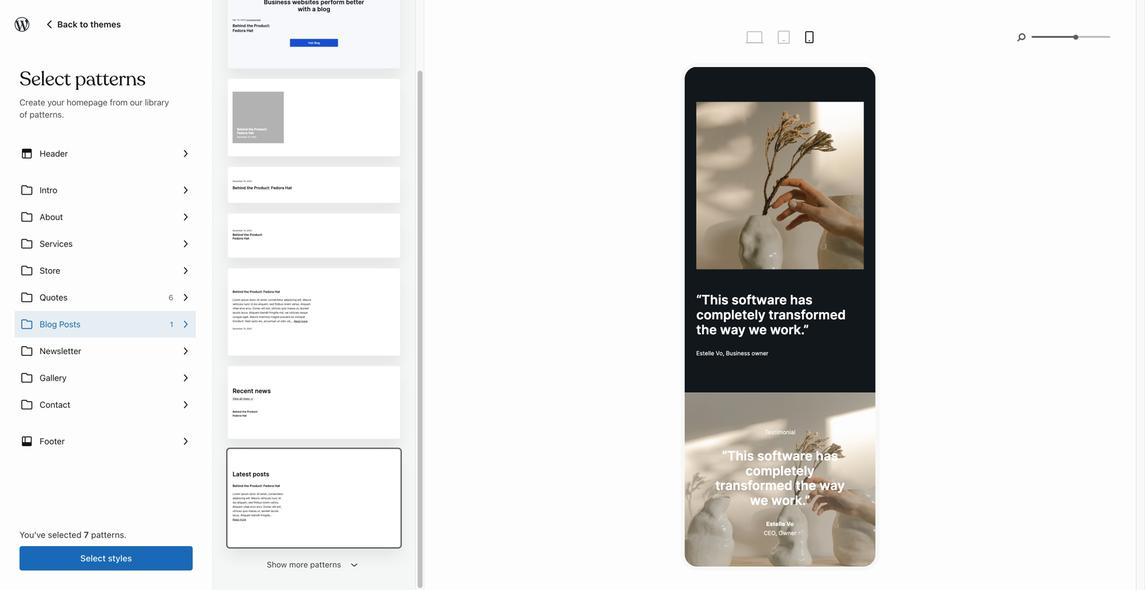 Task type: describe. For each thing, give the bounding box(es) containing it.
footer
[[40, 436, 65, 446]]

blog grid with a heading image
[[228, 0, 274, 2]]

selected
[[48, 530, 82, 540]]

blog posts
[[40, 319, 80, 329]]

back
[[57, 19, 78, 29]]

gallery
[[40, 373, 67, 383]]

services
[[40, 239, 73, 249]]

of
[[20, 109, 27, 120]]

more
[[289, 560, 308, 569]]

gallery button
[[15, 365, 196, 391]]

services button
[[15, 230, 196, 257]]

show
[[267, 560, 287, 569]]

6
[[169, 293, 173, 302]]

you've selected 7 patterns.
[[20, 530, 127, 540]]

newsletter
[[40, 346, 81, 356]]

homepage
[[67, 97, 108, 107]]

7
[[84, 530, 89, 540]]

our
[[130, 97, 143, 107]]

header
[[40, 148, 68, 159]]

about button
[[15, 204, 196, 230]]

select styles button
[[20, 546, 193, 571]]

from
[[110, 97, 128, 107]]

intro
[[40, 185, 57, 195]]

1
[[170, 320, 173, 329]]

quotes
[[40, 292, 68, 302]]

library
[[145, 97, 169, 107]]

1 horizontal spatial patterns.
[[91, 530, 127, 540]]

recent posts image
[[228, 450, 274, 476]]

contact button
[[15, 391, 196, 418]]

select patterns create your homepage from our library of patterns.
[[20, 67, 169, 120]]

tablet image
[[777, 30, 791, 45]]



Task type: vqa. For each thing, say whether or not it's contained in the screenshot.
My Profile image on the right
no



Task type: locate. For each thing, give the bounding box(es) containing it.
to
[[80, 19, 88, 29]]

select inside select patterns create your homepage from our library of patterns.
[[20, 67, 71, 91]]

back to themes button
[[44, 16, 121, 31]]

patterns.
[[29, 109, 64, 120], [91, 530, 127, 540]]

1 horizontal spatial select
[[80, 553, 106, 563]]

select styles
[[80, 553, 132, 563]]

0 horizontal spatial patterns.
[[29, 109, 64, 120]]

0 horizontal spatial patterns
[[75, 67, 146, 91]]

patterns. right the 7 on the left of the page
[[91, 530, 127, 540]]

0 vertical spatial select
[[20, 67, 71, 91]]

about
[[40, 212, 63, 222]]

patterns right more
[[310, 560, 341, 569]]

footer button
[[15, 428, 196, 455]]

show more patterns button
[[263, 554, 365, 576]]

header button
[[15, 140, 196, 167]]

patterns. down the your
[[29, 109, 64, 120]]

posts
[[59, 319, 80, 329]]

1 horizontal spatial patterns
[[310, 560, 341, 569]]

store button
[[15, 257, 196, 284]]

create
[[20, 97, 45, 107]]

desktop image
[[744, 26, 766, 48]]

select for patterns
[[20, 67, 71, 91]]

blog posts list item
[[15, 311, 196, 338]]

1 vertical spatial select
[[80, 553, 106, 563]]

back to themes
[[57, 19, 121, 29]]

patterns inside select patterns create your homepage from our library of patterns.
[[75, 67, 146, 91]]

blog
[[40, 319, 57, 329]]

select inside button
[[80, 553, 106, 563]]

patterns inside button
[[310, 560, 341, 569]]

select down the 7 on the left of the page
[[80, 553, 106, 563]]

store
[[40, 266, 60, 276]]

intro button
[[15, 177, 196, 204]]

your
[[47, 97, 64, 107]]

grid of posts 2x3 image
[[228, 269, 274, 292]]

list containing header
[[15, 140, 196, 455]]

patterns
[[75, 67, 146, 91], [310, 560, 341, 569]]

contact
[[40, 400, 70, 410]]

0 vertical spatial patterns.
[[29, 109, 64, 120]]

0 vertical spatial patterns
[[75, 67, 146, 91]]

newsletter button
[[15, 338, 196, 365]]

select for styles
[[80, 553, 106, 563]]

select up the your
[[20, 67, 71, 91]]

block patterns list box
[[227, 0, 401, 548]]

list
[[15, 140, 196, 455]]

select
[[20, 67, 71, 91], [80, 553, 106, 563]]

1 vertical spatial patterns.
[[91, 530, 127, 540]]

themes
[[90, 19, 121, 29]]

0 horizontal spatial select
[[20, 67, 71, 91]]

you've
[[20, 530, 46, 540]]

show more patterns
[[267, 560, 341, 569]]

patterns. inside select patterns create your homepage from our library of patterns.
[[29, 109, 64, 120]]

styles
[[108, 553, 132, 563]]

phone image
[[802, 30, 817, 45]]

three blog posts image
[[228, 79, 274, 99]]

1 vertical spatial patterns
[[310, 560, 341, 569]]

patterns up from
[[75, 67, 146, 91]]



